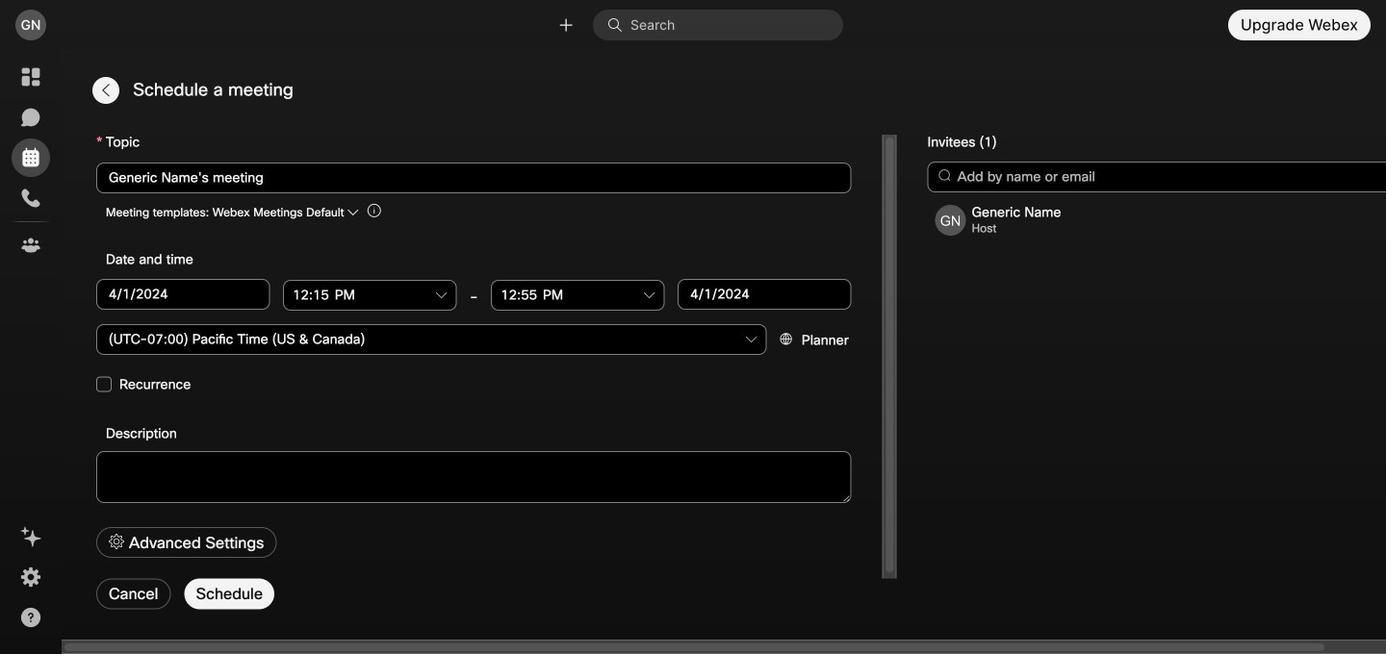 Task type: vqa. For each thing, say whether or not it's contained in the screenshot.
navigation
yes



Task type: locate. For each thing, give the bounding box(es) containing it.
webex tab list
[[12, 58, 50, 265]]

navigation
[[0, 50, 62, 655]]



